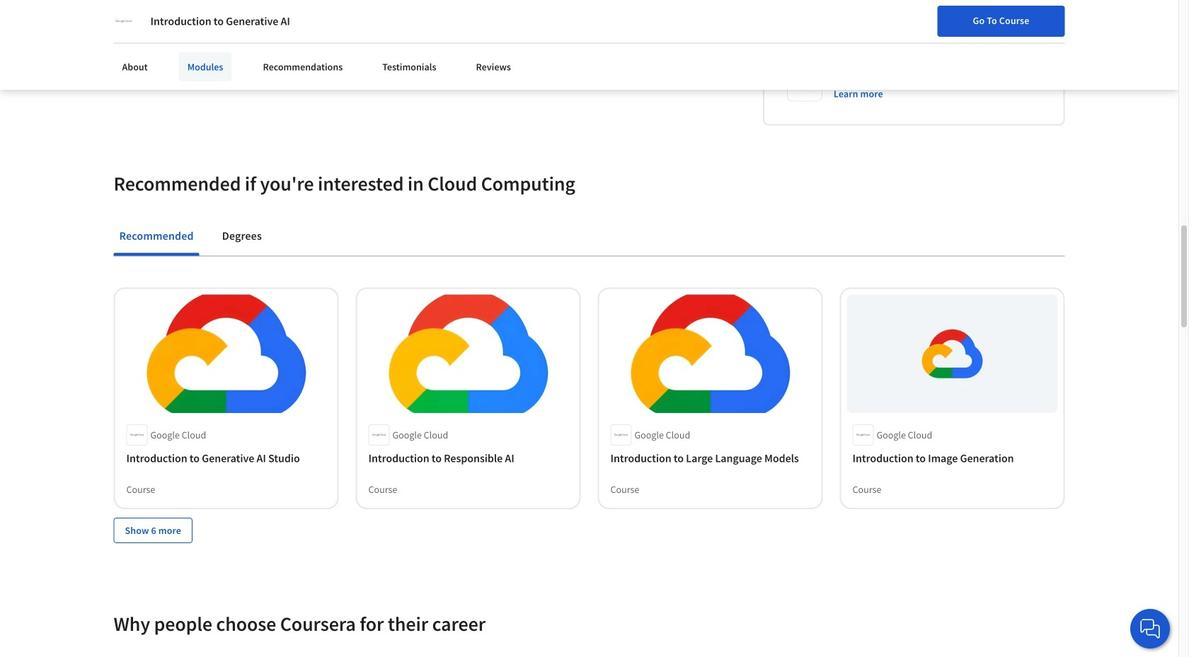 Task type: describe. For each thing, give the bounding box(es) containing it.
collection element
[[105, 256, 1074, 566]]

google cloud image
[[114, 11, 133, 31]]



Task type: locate. For each thing, give the bounding box(es) containing it.
None search field
[[296, 36, 640, 67]]

banner navigation
[[114, 0, 501, 39]]

coursera image
[[114, 40, 204, 63]]

recommendation tabs tab list
[[114, 219, 1065, 256]]



Task type: vqa. For each thing, say whether or not it's contained in the screenshot.
Recommendation Tabs tab list
yes



